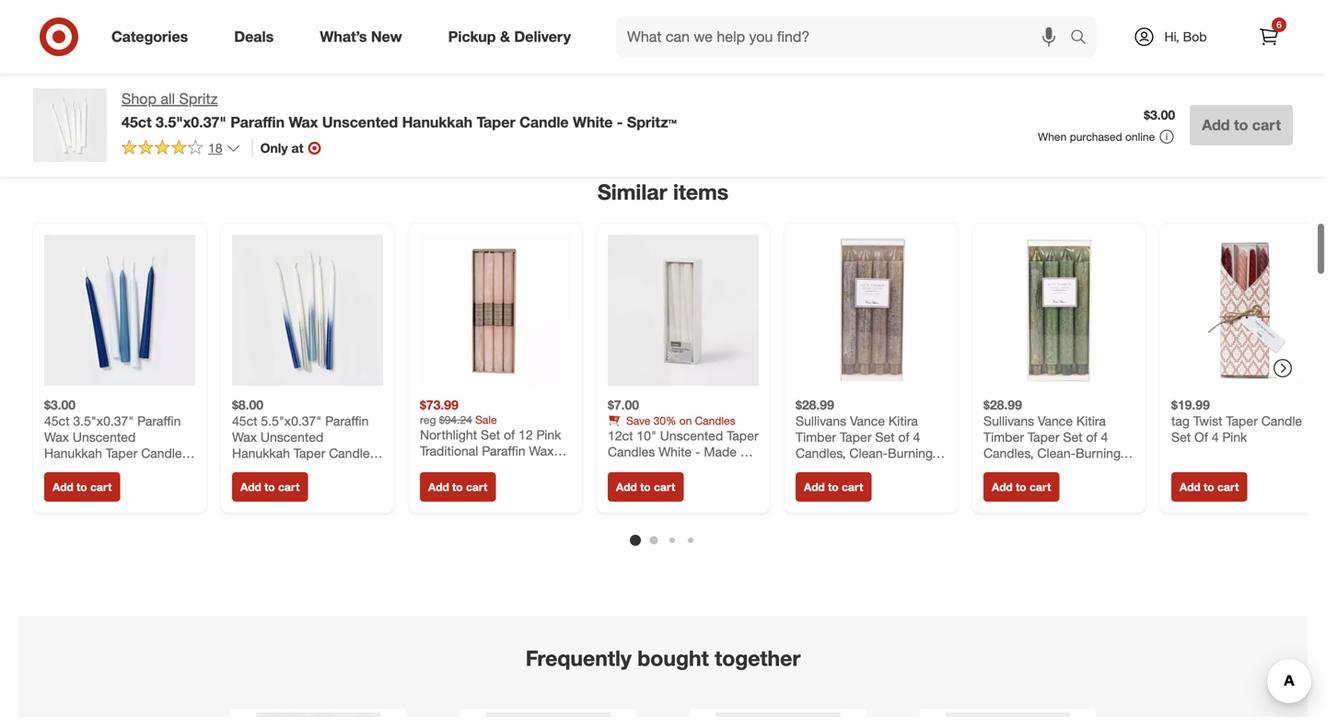 Task type: describe. For each thing, give the bounding box(es) containing it.
to for the tag twist taper candle set of 4 pink image in the right of the page
[[1204, 481, 1215, 495]]

add to cart button for northlight set of 12 pink traditional paraffin wax taper candles image in the left of the page
[[420, 473, 496, 502]]

add to cart button for the topmost 45ct 3.5"x0.37" paraffin wax unscented hanukkah taper candle assorted blues - spritz™ image
[[44, 473, 120, 502]]

hanukkah for $8.00 45ct 5.5"x0.37" paraffin wax unscented hanukkah taper candle blue & silver ombre - spritz™
[[232, 446, 290, 462]]

$19.99 tag twist taper candle set of 4 pink
[[1172, 397, 1303, 446]]

hanukkah for $3.00 45ct 3.5"x0.37" paraffin wax unscented hanukkah taper candle assorted blues - spritz™
[[44, 446, 102, 462]]

purchased
[[1070, 130, 1123, 144]]

traditional
[[420, 443, 479, 460]]

taper inside $73.99 reg $94.24 sale northlight set of 12 pink traditional paraffin wax taper candles
[[420, 460, 452, 476]]

to for first sullivans vance kitira timber taper set of 4 candles, clean-burning, environmental-friendly, scentless, real-wax candles, home décor, hosting décor image
[[828, 481, 839, 495]]

sale
[[476, 413, 497, 427]]

shop all spritz 45ct 3.5"x0.37" paraffin wax unscented hanukkah taper candle white - spritz™
[[122, 90, 677, 131]]

add to cart for northlight set of 12 pink traditional paraffin wax taper candles image in the left of the page
[[428, 481, 488, 495]]

- inside $8.00 45ct 5.5"x0.37" paraffin wax unscented hanukkah taper candle blue & silver ombre - spritz™
[[352, 462, 357, 478]]

taper inside $8.00 45ct 5.5"x0.37" paraffin wax unscented hanukkah taper candle blue & silver ombre - spritz™
[[294, 446, 326, 462]]

$73.99 reg $94.24 sale northlight set of 12 pink traditional paraffin wax taper candles
[[420, 397, 561, 476]]

cart for 12ct 10" unscented taper candles white - made by design™ image
[[654, 481, 676, 495]]

- inside 12ct 10" unscented taper candles white - made by design™
[[696, 444, 701, 460]]

to for 2nd sullivans vance kitira timber taper set of 4 candles, clean-burning, environmental-friendly, scentless, real-wax candles, home décor, hosting décor image
[[1016, 481, 1027, 495]]

& inside pickup & delivery link
[[500, 28, 510, 46]]

18 link
[[122, 139, 241, 160]]

design™
[[608, 460, 655, 477]]

$8.00
[[232, 397, 264, 413]]

2 sullivans vance kitira timber taper set of 4 candles, clean-burning, environmental-friendly, scentless, real-wax candles, home décor, hosting décor image from the left
[[984, 235, 1135, 386]]

spritz™ inside shop all spritz 45ct 3.5"x0.37" paraffin wax unscented hanukkah taper candle white - spritz™
[[627, 113, 677, 131]]

reg
[[420, 413, 436, 427]]

candle inside shop all spritz 45ct 3.5"x0.37" paraffin wax unscented hanukkah taper candle white - spritz™
[[520, 113, 569, 131]]

30%
[[654, 414, 677, 428]]

pink for 12
[[537, 427, 561, 443]]

$3.00 for $3.00
[[1144, 107, 1176, 123]]

shop
[[122, 90, 157, 108]]

45ct for $8.00 45ct 5.5"x0.37" paraffin wax unscented hanukkah taper candle blue & silver ombre - spritz™
[[232, 413, 258, 430]]

12
[[519, 427, 533, 443]]

candle inside $3.00 45ct 3.5"x0.37" paraffin wax unscented hanukkah taper candle assorted blues - spritz™
[[141, 446, 182, 462]]

cart for the topmost 45ct 3.5"x0.37" paraffin wax unscented hanukkah taper candle assorted blues - spritz™ image
[[90, 481, 112, 495]]

blues
[[100, 462, 133, 478]]

set for of
[[481, 427, 500, 443]]

categories
[[111, 28, 188, 46]]

delivery
[[514, 28, 571, 46]]

12ct 10" unscented taper candles white - made by design™
[[608, 428, 759, 477]]

spritz™ inside $8.00 45ct 5.5"x0.37" paraffin wax unscented hanukkah taper candle blue & silver ombre - spritz™
[[232, 478, 273, 494]]

add to cart button for first sullivans vance kitira timber taper set of 4 candles, clean-burning, environmental-friendly, scentless, real-wax candles, home décor, hosting décor image
[[796, 473, 872, 502]]

only
[[260, 140, 288, 156]]

online
[[1126, 130, 1156, 144]]

cart for first sullivans vance kitira timber taper set of 4 candles, clean-burning, environmental-friendly, scentless, real-wax candles, home décor, hosting décor image
[[842, 481, 864, 495]]

twist
[[1194, 413, 1223, 430]]

- inside shop all spritz 45ct 3.5"x0.37" paraffin wax unscented hanukkah taper candle white - spritz™
[[617, 113, 623, 131]]

hi, bob
[[1165, 29, 1207, 45]]

taper inside shop all spritz 45ct 3.5"x0.37" paraffin wax unscented hanukkah taper candle white - spritz™
[[477, 113, 516, 131]]

candle inside $8.00 45ct 5.5"x0.37" paraffin wax unscented hanukkah taper candle blue & silver ombre - spritz™
[[329, 446, 370, 462]]

when purchased online
[[1038, 130, 1156, 144]]

paraffin inside $73.99 reg $94.24 sale northlight set of 12 pink traditional paraffin wax taper candles
[[482, 443, 526, 460]]

candles inside $73.99 reg $94.24 sale northlight set of 12 pink traditional paraffin wax taper candles
[[456, 460, 503, 476]]

what's new link
[[304, 17, 425, 57]]

search
[[1062, 30, 1107, 48]]

image of 45ct 3.5"x0.37" paraffin wax unscented hanukkah taper candle white - spritz™ image
[[33, 88, 107, 162]]

when
[[1038, 130, 1067, 144]]

taper inside 12ct 10" unscented taper candles white - made by design™
[[727, 428, 759, 444]]

wax inside $3.00 45ct 3.5"x0.37" paraffin wax unscented hanukkah taper candle assorted blues - spritz™
[[44, 430, 69, 446]]

taper inside $3.00 45ct 3.5"x0.37" paraffin wax unscented hanukkah taper candle assorted blues - spritz™
[[106, 446, 138, 462]]

hi,
[[1165, 29, 1180, 45]]

by
[[741, 444, 756, 460]]

$3.00 for $3.00 45ct 3.5"x0.37" paraffin wax unscented hanukkah taper candle assorted blues - spritz™
[[44, 397, 76, 413]]

add for northlight set of 12 pink traditional paraffin wax taper candles image in the left of the page
[[428, 481, 449, 495]]

similar
[[598, 179, 668, 205]]

wax inside $8.00 45ct 5.5"x0.37" paraffin wax unscented hanukkah taper candle blue & silver ombre - spritz™
[[232, 430, 257, 446]]

of
[[1195, 430, 1209, 446]]

similar items
[[598, 179, 729, 205]]

$7.00
[[608, 397, 640, 413]]

deals
[[234, 28, 274, 46]]

$19.99
[[1172, 397, 1211, 413]]

to for the topmost 45ct 3.5"x0.37" paraffin wax unscented hanukkah taper candle assorted blues - spritz™ image
[[77, 481, 87, 495]]

4
[[1212, 430, 1219, 446]]

frequently bought together
[[526, 646, 801, 672]]

paraffin inside $8.00 45ct 5.5"x0.37" paraffin wax unscented hanukkah taper candle blue & silver ombre - spritz™
[[325, 413, 369, 430]]

save
[[627, 414, 651, 428]]

sponsored
[[1254, 146, 1308, 160]]

unscented inside $8.00 45ct 5.5"x0.37" paraffin wax unscented hanukkah taper candle blue & silver ombre - spritz™
[[261, 430, 324, 446]]

add for the topmost 45ct 3.5"x0.37" paraffin wax unscented hanukkah taper candle assorted blues - spritz™ image
[[53, 481, 73, 495]]

add for top 45ct 5.5"x0.37" paraffin wax unscented hanukkah taper candle blue & silver ombre - spritz™ "image"
[[240, 481, 261, 495]]

$28.99 link for 2nd sullivans vance kitira timber taper set of 4 candles, clean-burning, environmental-friendly, scentless, real-wax candles, home décor, hosting décor image add to cart button
[[984, 235, 1135, 462]]

& inside $8.00 45ct 5.5"x0.37" paraffin wax unscented hanukkah taper candle blue & silver ombre - spritz™
[[262, 462, 270, 478]]

6 link
[[1249, 17, 1290, 57]]

add to cart for the tag twist taper candle set of 4 pink image in the right of the page
[[1180, 481, 1240, 495]]



Task type: locate. For each thing, give the bounding box(es) containing it.
add to cart
[[1203, 116, 1282, 134], [53, 481, 112, 495], [240, 481, 300, 495], [428, 481, 488, 495], [616, 481, 676, 495], [804, 481, 864, 495], [992, 481, 1052, 495], [1180, 481, 1240, 495]]

0 vertical spatial white
[[573, 113, 613, 131]]

1 $28.99 from the left
[[796, 397, 835, 413]]

$3.00 up assorted on the bottom
[[44, 397, 76, 413]]

1 horizontal spatial white
[[659, 444, 692, 460]]

1 horizontal spatial 45ct 5.5"x0.37" paraffin wax unscented hanukkah taper candle blue & silver ombre - spritz™ image
[[486, 713, 611, 718]]

hanukkah inside shop all spritz 45ct 3.5"x0.37" paraffin wax unscented hanukkah taper candle white - spritz™
[[402, 113, 473, 131]]

advertisement region
[[18, 37, 1308, 145]]

white
[[573, 113, 613, 131], [659, 444, 692, 460]]

only at
[[260, 140, 304, 156]]

items
[[673, 179, 729, 205]]

45ct inside shop all spritz 45ct 3.5"x0.37" paraffin wax unscented hanukkah taper candle white - spritz™
[[122, 113, 152, 131]]

unscented
[[322, 113, 398, 131], [660, 428, 724, 444], [73, 430, 136, 446], [261, 430, 324, 446]]

cart for 2nd sullivans vance kitira timber taper set of 4 candles, clean-burning, environmental-friendly, scentless, real-wax candles, home décor, hosting décor image
[[1030, 481, 1052, 495]]

5.5"x0.37"
[[261, 413, 322, 430]]

of
[[504, 427, 515, 443]]

wax right of
[[529, 443, 554, 460]]

3.5"x0.37" inside $3.00 45ct 3.5"x0.37" paraffin wax unscented hanukkah taper candle assorted blues - spritz™
[[73, 413, 134, 430]]

taper right on
[[727, 428, 759, 444]]

& right blue on the left bottom
[[262, 462, 270, 478]]

0 horizontal spatial $28.99
[[796, 397, 835, 413]]

0 vertical spatial 3.5"x0.37"
[[156, 113, 227, 131]]

spritz™ left silver
[[232, 478, 273, 494]]

wax
[[289, 113, 318, 131], [44, 430, 69, 446], [232, 430, 257, 446], [529, 443, 554, 460]]

hanukkah inside $3.00 45ct 3.5"x0.37" paraffin wax unscented hanukkah taper candle assorted blues - spritz™
[[44, 446, 102, 462]]

white down save 30% on candles on the bottom of the page
[[659, 444, 692, 460]]

2 $28.99 link from the left
[[984, 235, 1135, 462]]

&
[[500, 28, 510, 46], [262, 462, 270, 478]]

1 horizontal spatial candles
[[608, 444, 655, 460]]

candles right on
[[695, 414, 736, 428]]

0 vertical spatial 45ct 5.5"x0.37" paraffin wax unscented hanukkah taper candle blue & silver ombre - spritz™ image
[[232, 235, 383, 386]]

spritz™ right blues
[[145, 462, 186, 478]]

spritz™ up similar items
[[627, 113, 677, 131]]

candle right blues
[[141, 446, 182, 462]]

bob
[[1184, 29, 1207, 45]]

add to cart for first sullivans vance kitira timber taper set of 4 candles, clean-burning, environmental-friendly, scentless, real-wax candles, home décor, hosting décor image
[[804, 481, 864, 495]]

1 horizontal spatial 45ct
[[122, 113, 152, 131]]

candles
[[695, 414, 736, 428], [608, 444, 655, 460], [456, 460, 503, 476]]

2 $28.99 from the left
[[984, 397, 1023, 413]]

all
[[161, 90, 175, 108]]

add to cart button for the tag twist taper candle set of 4 pink image in the right of the page
[[1172, 473, 1248, 502]]

- left made
[[696, 444, 701, 460]]

1 vertical spatial $3.00
[[44, 397, 76, 413]]

northlight set of 12 pink traditional paraffin wax taper candles image
[[420, 235, 571, 386]]

12ct 10" unscented taper candles white - made by design™ image
[[608, 235, 759, 386]]

1 horizontal spatial $28.99
[[984, 397, 1023, 413]]

candle down delivery
[[520, 113, 569, 131]]

0 horizontal spatial white
[[573, 113, 613, 131]]

2 horizontal spatial 45ct
[[232, 413, 258, 430]]

candles down northlight
[[456, 460, 503, 476]]

wax inside shop all spritz 45ct 3.5"x0.37" paraffin wax unscented hanukkah taper candle white - spritz™
[[289, 113, 318, 131]]

paraffin down sale
[[482, 443, 526, 460]]

unscented inside $3.00 45ct 3.5"x0.37" paraffin wax unscented hanukkah taper candle assorted blues - spritz™
[[73, 430, 136, 446]]

pink right "12"
[[537, 427, 561, 443]]

to for top 45ct 5.5"x0.37" paraffin wax unscented hanukkah taper candle blue & silver ombre - spritz™ "image"
[[265, 481, 275, 495]]

made
[[704, 444, 737, 460]]

0 horizontal spatial 45ct 5.5"x0.37" paraffin wax unscented hanukkah taper candle blue & silver ombre - spritz™ image
[[232, 235, 383, 386]]

add for 2nd sullivans vance kitira timber taper set of 4 candles, clean-burning, environmental-friendly, scentless, real-wax candles, home décor, hosting décor image
[[992, 481, 1013, 495]]

1 horizontal spatial pink
[[1223, 430, 1248, 446]]

pickup & delivery
[[448, 28, 571, 46]]

taper right assorted on the bottom
[[106, 446, 138, 462]]

45ct 5.5"x0.37" paraffin wax unscented hanukkah taper candle white - spritz™ image
[[716, 713, 841, 718]]

1 vertical spatial 45ct 3.5"x0.37" paraffin wax unscented hanukkah taper candle assorted blues - spritz™ image
[[946, 713, 1071, 718]]

$94.24
[[439, 413, 472, 427]]

$3.00 up 'online'
[[1144, 107, 1176, 123]]

region containing similar items
[[18, 37, 1327, 718]]

- right blues
[[136, 462, 141, 478]]

add to cart for 12ct 10" unscented taper candles white - made by design™ image
[[616, 481, 676, 495]]

set inside $19.99 tag twist taper candle set of 4 pink
[[1172, 430, 1191, 446]]

0 horizontal spatial $28.99 link
[[796, 235, 947, 462]]

wax up at
[[289, 113, 318, 131]]

white inside shop all spritz 45ct 3.5"x0.37" paraffin wax unscented hanukkah taper candle white - spritz™
[[573, 113, 613, 131]]

3.5"x0.37"
[[156, 113, 227, 131], [73, 413, 134, 430]]

2 horizontal spatial spritz™
[[627, 113, 677, 131]]

0 horizontal spatial pink
[[537, 427, 561, 443]]

$28.99 link for add to cart button for first sullivans vance kitira timber taper set of 4 candles, clean-burning, environmental-friendly, scentless, real-wax candles, home décor, hosting décor image
[[796, 235, 947, 462]]

candle right the 4
[[1262, 413, 1303, 430]]

cart for the tag twist taper candle set of 4 pink image in the right of the page
[[1218, 481, 1240, 495]]

0 horizontal spatial hanukkah
[[44, 446, 102, 462]]

paraffin left $8.00
[[137, 413, 181, 430]]

1 horizontal spatial hanukkah
[[232, 446, 290, 462]]

hanukkah
[[402, 113, 473, 131], [44, 446, 102, 462], [232, 446, 290, 462]]

0 horizontal spatial sullivans vance kitira timber taper set of 4 candles, clean-burning, environmental-friendly, scentless, real-wax candles, home décor, hosting décor image
[[796, 235, 947, 386]]

1 vertical spatial 3.5"x0.37"
[[73, 413, 134, 430]]

45ct up assorted on the bottom
[[44, 413, 70, 430]]

candles inside 12ct 10" unscented taper candles white - made by design™
[[608, 444, 655, 460]]

pink for 4
[[1223, 430, 1248, 446]]

paraffin inside $3.00 45ct 3.5"x0.37" paraffin wax unscented hanukkah taper candle assorted blues - spritz™
[[137, 413, 181, 430]]

45ct inside $3.00 45ct 3.5"x0.37" paraffin wax unscented hanukkah taper candle assorted blues - spritz™
[[44, 413, 70, 430]]

northlight
[[420, 427, 477, 443]]

45ct
[[122, 113, 152, 131], [44, 413, 70, 430], [232, 413, 258, 430]]

new
[[371, 28, 402, 46]]

45ct inside $8.00 45ct 5.5"x0.37" paraffin wax unscented hanukkah taper candle blue & silver ombre - spritz™
[[232, 413, 258, 430]]

1 sullivans vance kitira timber taper set of 4 candles, clean-burning, environmental-friendly, scentless, real-wax candles, home décor, hosting décor image from the left
[[796, 235, 947, 386]]

pink inside $73.99 reg $94.24 sale northlight set of 12 pink traditional paraffin wax taper candles
[[537, 427, 561, 443]]

add to cart for top 45ct 5.5"x0.37" paraffin wax unscented hanukkah taper candle blue & silver ombre - spritz™ "image"
[[240, 481, 300, 495]]

- inside $3.00 45ct 3.5"x0.37" paraffin wax unscented hanukkah taper candle assorted blues - spritz™
[[136, 462, 141, 478]]

45ct for $3.00 45ct 3.5"x0.37" paraffin wax unscented hanukkah taper candle assorted blues - spritz™
[[44, 413, 70, 430]]

together
[[715, 646, 801, 672]]

3.5"x0.37" inside shop all spritz 45ct 3.5"x0.37" paraffin wax unscented hanukkah taper candle white - spritz™
[[156, 113, 227, 131]]

add to cart for 2nd sullivans vance kitira timber taper set of 4 candles, clean-burning, environmental-friendly, scentless, real-wax candles, home décor, hosting décor image
[[992, 481, 1052, 495]]

1 vertical spatial 45ct 5.5"x0.37" paraffin wax unscented hanukkah taper candle blue & silver ombre - spritz™ image
[[486, 713, 611, 718]]

assorted
[[44, 462, 97, 478]]

add for 12ct 10" unscented taper candles white - made by design™ image
[[616, 481, 637, 495]]

1 horizontal spatial sullivans vance kitira timber taper set of 4 candles, clean-burning, environmental-friendly, scentless, real-wax candles, home décor, hosting décor image
[[984, 235, 1135, 386]]

frequently
[[526, 646, 632, 672]]

6
[[1277, 19, 1282, 30]]

set for of
[[1172, 430, 1191, 446]]

2 horizontal spatial hanukkah
[[402, 113, 473, 131]]

0 horizontal spatial 45ct
[[44, 413, 70, 430]]

10"
[[637, 428, 657, 444]]

3.5"x0.37" up blues
[[73, 413, 134, 430]]

45ct 3.5"x0.37" paraffin wax unscented hanukkah taper candle assorted blues - spritz™ image
[[44, 235, 195, 386], [946, 713, 1071, 718]]

paraffin
[[231, 113, 285, 131], [137, 413, 181, 430], [325, 413, 369, 430], [482, 443, 526, 460]]

add to cart button for 2nd sullivans vance kitira timber taper set of 4 candles, clean-burning, environmental-friendly, scentless, real-wax candles, home décor, hosting décor image
[[984, 473, 1060, 502]]

add to cart for the topmost 45ct 3.5"x0.37" paraffin wax unscented hanukkah taper candle assorted blues - spritz™ image
[[53, 481, 112, 495]]

silver
[[273, 462, 305, 478]]

1 horizontal spatial &
[[500, 28, 510, 46]]

spritz
[[179, 90, 218, 108]]

1 $28.99 link from the left
[[796, 235, 947, 462]]

0 vertical spatial &
[[500, 28, 510, 46]]

$3.00 45ct 3.5"x0.37" paraffin wax unscented hanukkah taper candle assorted blues - spritz™
[[44, 397, 186, 478]]

candle
[[520, 113, 569, 131], [1262, 413, 1303, 430], [141, 446, 182, 462], [329, 446, 370, 462]]

0 horizontal spatial 3.5"x0.37"
[[73, 413, 134, 430]]

1 vertical spatial white
[[659, 444, 692, 460]]

add to cart button
[[1191, 105, 1294, 146], [44, 473, 120, 502], [232, 473, 308, 502], [420, 473, 496, 502], [608, 473, 684, 502], [796, 473, 872, 502], [984, 473, 1060, 502], [1172, 473, 1248, 502]]

45ct down 'shop'
[[122, 113, 152, 131]]

3.5"x0.37" down spritz
[[156, 113, 227, 131]]

- right ombre
[[352, 462, 357, 478]]

to for northlight set of 12 pink traditional paraffin wax taper candles image in the left of the page
[[452, 481, 463, 495]]

paraffin up only on the top left of the page
[[231, 113, 285, 131]]

white inside 12ct 10" unscented taper candles white - made by design™
[[659, 444, 692, 460]]

candle right silver
[[329, 446, 370, 462]]

sullivans vance kitira timber taper set of 4 candles, clean-burning, environmental-friendly, scentless, real-wax candles, home décor, hosting décor image
[[796, 235, 947, 386], [984, 235, 1135, 386]]

save 30% on candles
[[627, 414, 736, 428]]

at
[[292, 140, 304, 156]]

$28.99
[[796, 397, 835, 413], [984, 397, 1023, 413]]

$8.00 45ct 5.5"x0.37" paraffin wax unscented hanukkah taper candle blue & silver ombre - spritz™
[[232, 397, 370, 494]]

cart
[[1253, 116, 1282, 134], [90, 481, 112, 495], [278, 481, 300, 495], [466, 481, 488, 495], [654, 481, 676, 495], [842, 481, 864, 495], [1030, 481, 1052, 495], [1218, 481, 1240, 495]]

wax inside $73.99 reg $94.24 sale northlight set of 12 pink traditional paraffin wax taper candles
[[529, 443, 554, 460]]

0 horizontal spatial set
[[481, 427, 500, 443]]

region
[[18, 37, 1327, 718]]

2 horizontal spatial candles
[[695, 414, 736, 428]]

1 horizontal spatial spritz™
[[232, 478, 273, 494]]

set inside $73.99 reg $94.24 sale northlight set of 12 pink traditional paraffin wax taper candles
[[481, 427, 500, 443]]

45ct 5.5"x0.37" paraffin wax unscented hanukkah taper candle blue & silver ombre - spritz™ image
[[232, 235, 383, 386], [486, 713, 611, 718]]

ombre
[[309, 462, 348, 478]]

taper right the 4
[[1227, 413, 1258, 430]]

pickup & delivery link
[[433, 17, 594, 57]]

cart for northlight set of 12 pink traditional paraffin wax taper candles image in the left of the page
[[466, 481, 488, 495]]

candles down 'save'
[[608, 444, 655, 460]]

white up the similar
[[573, 113, 613, 131]]

spritz™
[[627, 113, 677, 131], [145, 462, 186, 478], [232, 478, 273, 494]]

- up the similar
[[617, 113, 623, 131]]

0 horizontal spatial spritz™
[[145, 462, 186, 478]]

hanukkah inside $8.00 45ct 5.5"x0.37" paraffin wax unscented hanukkah taper candle blue & silver ombre - spritz™
[[232, 446, 290, 462]]

1 horizontal spatial set
[[1172, 430, 1191, 446]]

18
[[208, 140, 223, 156]]

add to cart button for 12ct 10" unscented taper candles white - made by design™ image
[[608, 473, 684, 502]]

add for first sullivans vance kitira timber taper set of 4 candles, clean-burning, environmental-friendly, scentless, real-wax candles, home décor, hosting décor image
[[804, 481, 825, 495]]

wax up blue on the left bottom
[[232, 430, 257, 446]]

taper inside $19.99 tag twist taper candle set of 4 pink
[[1227, 413, 1258, 430]]

& right pickup on the top of page
[[500, 28, 510, 46]]

0 horizontal spatial &
[[262, 462, 270, 478]]

taper down pickup & delivery
[[477, 113, 516, 131]]

paraffin up ombre
[[325, 413, 369, 430]]

what's
[[320, 28, 367, 46]]

taper down '5.5"x0.37"'
[[294, 446, 326, 462]]

$3.00 inside $3.00 45ct 3.5"x0.37" paraffin wax unscented hanukkah taper candle assorted blues - spritz™
[[44, 397, 76, 413]]

to
[[1235, 116, 1249, 134], [77, 481, 87, 495], [265, 481, 275, 495], [452, 481, 463, 495], [640, 481, 651, 495], [828, 481, 839, 495], [1016, 481, 1027, 495], [1204, 481, 1215, 495]]

1 horizontal spatial 3.5"x0.37"
[[156, 113, 227, 131]]

What can we help you find? suggestions appear below search field
[[616, 17, 1075, 57]]

what's new
[[320, 28, 402, 46]]

pickup
[[448, 28, 496, 46]]

categories link
[[96, 17, 211, 57]]

0 vertical spatial 45ct 3.5"x0.37" paraffin wax unscented hanukkah taper candle assorted blues - spritz™ image
[[44, 235, 195, 386]]

$73.99
[[420, 397, 459, 413]]

0 vertical spatial $3.00
[[1144, 107, 1176, 123]]

wax up assorted on the bottom
[[44, 430, 69, 446]]

on
[[680, 414, 692, 428]]

blue
[[232, 462, 258, 478]]

1 horizontal spatial 45ct 3.5"x0.37" paraffin wax unscented hanukkah taper candle assorted blues - spritz™ image
[[946, 713, 1071, 718]]

0 horizontal spatial candles
[[456, 460, 503, 476]]

1 vertical spatial &
[[262, 462, 270, 478]]

tag twist taper candle set of 4 pink image
[[1172, 235, 1323, 386]]

taper down northlight
[[420, 460, 452, 476]]

45ct 3.5"x0.37" paraffin wax unscented hanukkah taper candle white - spritz™ image
[[256, 713, 381, 718]]

paraffin inside shop all spritz 45ct 3.5"x0.37" paraffin wax unscented hanukkah taper candle white - spritz™
[[231, 113, 285, 131]]

candle inside $19.99 tag twist taper candle set of 4 pink
[[1262, 413, 1303, 430]]

tag
[[1172, 413, 1190, 430]]

add
[[1203, 116, 1231, 134], [53, 481, 73, 495], [240, 481, 261, 495], [428, 481, 449, 495], [616, 481, 637, 495], [804, 481, 825, 495], [992, 481, 1013, 495], [1180, 481, 1201, 495]]

0 horizontal spatial 45ct 3.5"x0.37" paraffin wax unscented hanukkah taper candle assorted blues - spritz™ image
[[44, 235, 195, 386]]

unscented inside shop all spritz 45ct 3.5"x0.37" paraffin wax unscented hanukkah taper candle white - spritz™
[[322, 113, 398, 131]]

1 horizontal spatial $3.00
[[1144, 107, 1176, 123]]

0 horizontal spatial $3.00
[[44, 397, 76, 413]]

pink
[[537, 427, 561, 443], [1223, 430, 1248, 446]]

pink inside $19.99 tag twist taper candle set of 4 pink
[[1223, 430, 1248, 446]]

12ct
[[608, 428, 633, 444]]

1 horizontal spatial $28.99 link
[[984, 235, 1135, 462]]

add for the tag twist taper candle set of 4 pink image in the right of the page
[[1180, 481, 1201, 495]]

spritz™ inside $3.00 45ct 3.5"x0.37" paraffin wax unscented hanukkah taper candle assorted blues - spritz™
[[145, 462, 186, 478]]

45ct left '5.5"x0.37"'
[[232, 413, 258, 430]]

$28.99 link
[[796, 235, 947, 462], [984, 235, 1135, 462]]

pink right the 4
[[1223, 430, 1248, 446]]

$3.00
[[1144, 107, 1176, 123], [44, 397, 76, 413]]

-
[[617, 113, 623, 131], [696, 444, 701, 460], [136, 462, 141, 478], [352, 462, 357, 478]]

bought
[[638, 646, 709, 672]]

to for 12ct 10" unscented taper candles white - made by design™ image
[[640, 481, 651, 495]]

deals link
[[219, 17, 297, 57]]

set
[[481, 427, 500, 443], [1172, 430, 1191, 446]]

search button
[[1062, 17, 1107, 61]]

unscented inside 12ct 10" unscented taper candles white - made by design™
[[660, 428, 724, 444]]

taper
[[477, 113, 516, 131], [1227, 413, 1258, 430], [727, 428, 759, 444], [106, 446, 138, 462], [294, 446, 326, 462], [420, 460, 452, 476]]



Task type: vqa. For each thing, say whether or not it's contained in the screenshot.
Pieces
no



